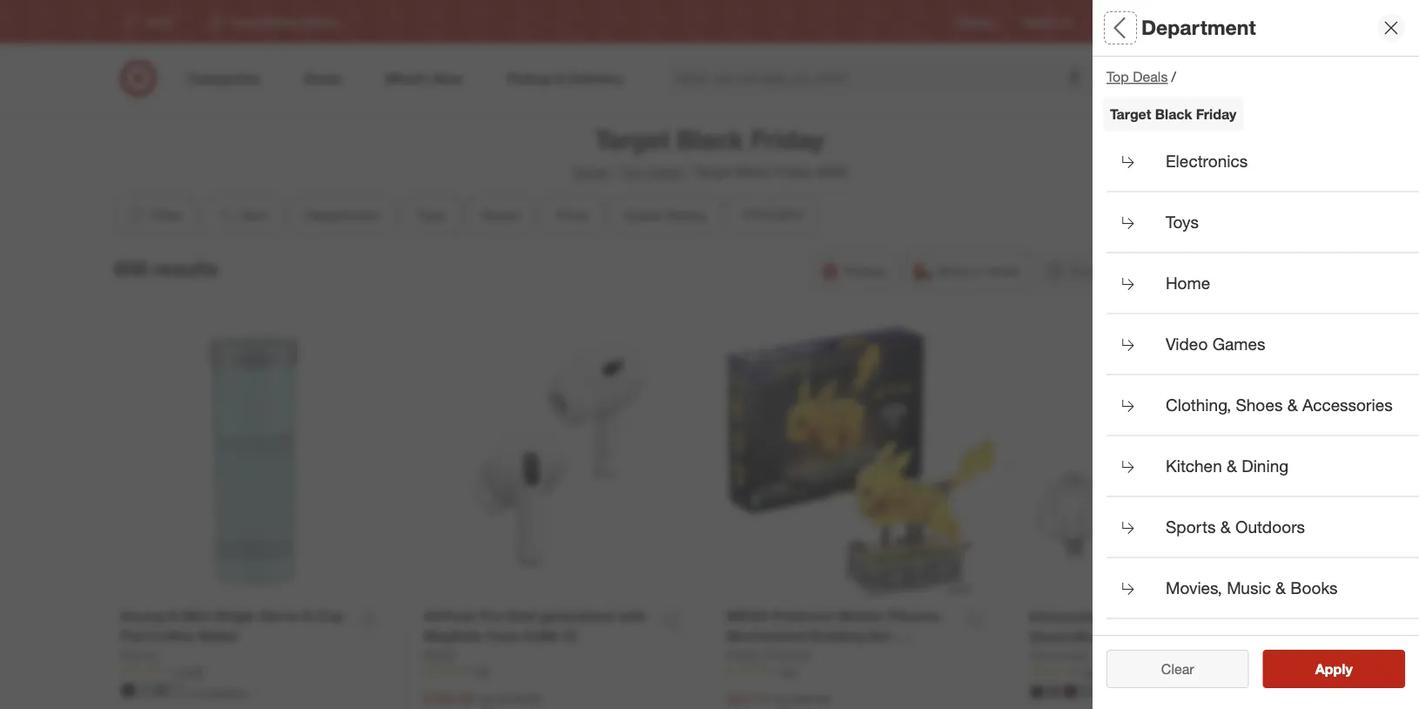 Task type: locate. For each thing, give the bounding box(es) containing it.
1 vertical spatial guest rating button
[[1107, 301, 1420, 362]]

keurig up pod
[[121, 608, 164, 624]]

0 vertical spatial fpo/apo button
[[728, 196, 819, 234]]

284 link
[[1030, 664, 1299, 680]]

1 horizontal spatial reg
[[772, 691, 790, 707]]

& right "music"
[[1276, 578, 1287, 598]]

0 vertical spatial black
[[1156, 106, 1193, 123]]

friday up (608)
[[751, 124, 825, 155]]

price right same
[[1107, 258, 1148, 278]]

1 horizontal spatial rating
[[1158, 319, 1210, 339]]

keurig inside keurig k-mini single-serve k-cup pod coffee maker
[[121, 608, 164, 624]]

top deals link inside department dialog
[[1107, 68, 1169, 85]]

0 horizontal spatial guest rating
[[625, 206, 706, 223]]

school
[[1166, 639, 1218, 659]]

1 vertical spatial black
[[677, 124, 744, 155]]

2 clear from the left
[[1162, 660, 1195, 677]]

type inside all filters dialog
[[1107, 136, 1144, 156]]

0 vertical spatial keurig
[[121, 608, 164, 624]]

mega
[[727, 608, 769, 624]]

k- right serve
[[303, 608, 317, 624]]

top deals link right the target link
[[622, 163, 683, 180]]

in
[[974, 262, 985, 279]]

keurig k-mini single-serve k-cup pod coffee maker image
[[121, 328, 389, 596], [121, 328, 389, 596]]

home
[[1166, 273, 1211, 293]]

1 vertical spatial price button
[[1107, 240, 1420, 301]]

0 horizontal spatial brand button
[[468, 196, 535, 234]]

1 horizontal spatial top
[[1107, 68, 1130, 85]]

0 vertical spatial kitchenaid
[[1030, 608, 1103, 625]]

1 vertical spatial rating
[[1158, 319, 1210, 339]]

& inside "button"
[[1227, 456, 1238, 476]]

reg inside $189.99 reg $249.99
[[477, 691, 494, 707]]

shop in store button
[[905, 252, 1032, 290]]

& right shoes
[[1288, 395, 1299, 415]]

608
[[114, 257, 148, 281]]

(usb‑c)
[[524, 627, 577, 644]]

2 kitchenaid from the top
[[1030, 648, 1090, 663]]

find stores link
[[1256, 14, 1309, 29]]

top deals link
[[1107, 68, 1169, 85], [622, 163, 683, 180]]

shop
[[937, 262, 970, 279]]

1 vertical spatial department
[[1107, 75, 1202, 95]]

kitchen
[[1166, 456, 1223, 476]]

target black friday target / top deals / target black friday (608)
[[572, 124, 848, 180]]

fpo/apo
[[743, 206, 804, 223], [1107, 379, 1182, 400]]

1 horizontal spatial fpo/apo button
[[1107, 362, 1420, 423]]

department button
[[1107, 57, 1420, 118], [290, 196, 394, 234]]

department inside all filters dialog
[[1107, 75, 1202, 95]]

see results button
[[1264, 650, 1406, 688]]

1 vertical spatial keurig
[[121, 647, 156, 662]]

keurig down pod
[[121, 647, 156, 662]]

0 horizontal spatial type
[[416, 206, 446, 223]]

- right set
[[895, 627, 901, 644]]

1 k- from the left
[[168, 608, 182, 624]]

1 vertical spatial deals
[[648, 163, 683, 180]]

& for dining
[[1227, 456, 1238, 476]]

rating inside all filters dialog
[[1158, 319, 1210, 339]]

dining
[[1243, 456, 1289, 476]]

0 horizontal spatial type button
[[401, 196, 461, 234]]

top
[[1107, 68, 1130, 85], [622, 163, 644, 180]]

construx
[[761, 647, 811, 662]]

weekly
[[1023, 15, 1057, 28]]

kitchen & dining
[[1166, 456, 1289, 476]]

results down supplies
[[1327, 660, 1372, 677]]

1 vertical spatial top deals link
[[622, 163, 683, 180]]

see results
[[1298, 660, 1372, 677]]

rating down target black friday target / top deals / target black friday (608)
[[666, 206, 706, 223]]

1 horizontal spatial -
[[1114, 628, 1119, 645]]

1 clear from the left
[[1153, 660, 1186, 677]]

1 horizontal spatial guest
[[1107, 319, 1154, 339]]

black for target black friday target / top deals / target black friday (608)
[[677, 124, 744, 155]]

results inside button
[[1327, 660, 1372, 677]]

1 horizontal spatial guest rating
[[1107, 319, 1210, 339]]

mega pokémon motion pikachu mechanized building set - 1092pcs link
[[727, 606, 954, 664]]

department
[[1142, 15, 1257, 40], [1107, 75, 1202, 95], [305, 206, 380, 223]]

$49.49
[[793, 691, 830, 707]]

accessories
[[1303, 395, 1394, 415]]

shop in store
[[937, 262, 1020, 279]]

black
[[1156, 106, 1193, 123], [677, 124, 744, 155], [737, 163, 771, 180]]

all
[[1107, 15, 1131, 40]]

2 vertical spatial black
[[737, 163, 771, 180]]

circle
[[1201, 15, 1228, 28]]

cup
[[317, 608, 344, 624]]

guest rating down target black friday target / top deals / target black friday (608)
[[625, 206, 706, 223]]

store
[[989, 262, 1020, 279]]

- down 5.5
[[1114, 628, 1119, 645]]

1 horizontal spatial brand button
[[1107, 179, 1420, 240]]

target inside target circle link
[[1170, 15, 1199, 28]]

0 horizontal spatial k-
[[168, 608, 182, 624]]

& left office
[[1223, 639, 1233, 659]]

results right '608'
[[153, 257, 218, 281]]

airpods pro (2nd generation) with magsafe case (usb‑c) image
[[424, 328, 692, 596], [424, 328, 692, 596]]

0 vertical spatial deals
[[1134, 68, 1169, 85]]

0 horizontal spatial deals
[[648, 163, 683, 180]]

1 horizontal spatial deals
[[1134, 68, 1169, 85]]

target circle link
[[1170, 14, 1228, 29]]

0 horizontal spatial top deals link
[[622, 163, 683, 180]]

serve
[[261, 608, 299, 624]]

search button
[[1087, 59, 1129, 101]]

0 vertical spatial price button
[[542, 196, 603, 234]]

guest inside all filters dialog
[[1107, 319, 1154, 339]]

price button up video games button
[[1107, 240, 1420, 301]]

2 keurig from the top
[[121, 647, 156, 662]]

reg down 101
[[772, 691, 790, 707]]

school & office supplies
[[1166, 639, 1350, 659]]

home button
[[1107, 253, 1420, 314]]

brand inside all filters dialog
[[1107, 197, 1155, 217]]

set
[[869, 627, 891, 644]]

0 vertical spatial top
[[1107, 68, 1130, 85]]

target inside department dialog
[[1111, 106, 1152, 123]]

kitchenaid up stand
[[1030, 608, 1103, 625]]

k- up coffee
[[168, 608, 182, 624]]

guest rating button
[[610, 196, 721, 234], [1107, 301, 1420, 362]]

guest rating button inside all filters dialog
[[1107, 301, 1420, 362]]

$24.74 reg $49.49
[[727, 690, 830, 707]]

reg down 88
[[477, 691, 494, 707]]

deals right search
[[1134, 68, 1169, 85]]

& left dining
[[1227, 456, 1238, 476]]

apply
[[1316, 660, 1354, 677]]

0 horizontal spatial price
[[556, 206, 588, 223]]

mixer
[[1073, 628, 1110, 645]]

kitchenaid for kitchenaid
[[1030, 648, 1090, 663]]

clothing, shoes & accessories
[[1166, 395, 1394, 415]]

delivery
[[1139, 262, 1189, 279]]

clear inside clear button
[[1162, 660, 1195, 677]]

1 vertical spatial guest
[[1107, 319, 1154, 339]]

0 vertical spatial guest rating button
[[610, 196, 721, 234]]

0 vertical spatial price
[[556, 206, 588, 223]]

1 horizontal spatial department button
[[1107, 57, 1420, 118]]

single-
[[214, 608, 261, 624]]

clear
[[1153, 660, 1186, 677], [1162, 660, 1195, 677]]

1 reg from the left
[[477, 691, 494, 707]]

0 vertical spatial results
[[153, 257, 218, 281]]

clear all
[[1153, 660, 1204, 677]]

0 horizontal spatial -
[[895, 627, 901, 644]]

ksm55
[[1123, 628, 1170, 645]]

0 vertical spatial top deals link
[[1107, 68, 1169, 85]]

motion
[[838, 608, 885, 624]]

0 vertical spatial guest
[[625, 206, 662, 223]]

1 kitchenaid from the top
[[1030, 608, 1103, 625]]

1 vertical spatial top
[[622, 163, 644, 180]]

black inside department dialog
[[1156, 106, 1193, 123]]

generation)
[[539, 608, 615, 624]]

reg for $189.99
[[477, 691, 494, 707]]

friday up electronics
[[1197, 106, 1237, 123]]

101 link
[[727, 663, 995, 679]]

kitchenaid 5.5 quart bowl-lift stand mixer - ksm55 image
[[1030, 328, 1299, 597], [1030, 328, 1299, 597]]

101
[[781, 664, 798, 677]]

mega pokémon motion pikachu mechanized building set - 1092pcs image
[[727, 328, 995, 596], [727, 328, 995, 596]]

brand button
[[1107, 179, 1420, 240], [468, 196, 535, 234]]

movies, music & books button
[[1107, 558, 1420, 619]]

kitchenaid down stand
[[1030, 648, 1090, 663]]

deals right the target link
[[648, 163, 683, 180]]

registry link
[[957, 14, 995, 29]]

guest
[[625, 206, 662, 223], [1107, 319, 1154, 339]]

1 vertical spatial guest rating
[[1107, 319, 1210, 339]]

price down the target link
[[556, 206, 588, 223]]

same day delivery
[[1071, 262, 1189, 279]]

filters
[[1137, 15, 1191, 40]]

1 horizontal spatial price
[[1107, 258, 1148, 278]]

friday for target black friday
[[1197, 106, 1237, 123]]

& right sports
[[1221, 517, 1232, 537]]

1 horizontal spatial type button
[[1107, 118, 1420, 179]]

0 horizontal spatial guest rating button
[[610, 196, 721, 234]]

&
[[1288, 395, 1299, 415], [1227, 456, 1238, 476], [1221, 517, 1232, 537], [1276, 578, 1287, 598], [1223, 639, 1233, 659]]

building
[[811, 627, 865, 644]]

1 vertical spatial results
[[1327, 660, 1372, 677]]

kitchenaid for kitchenaid 5.5 quart bowl-lift stand mixer - ksm55
[[1030, 608, 1103, 625]]

rating down home
[[1158, 319, 1210, 339]]

reg
[[477, 691, 494, 707], [772, 691, 790, 707]]

top down all
[[1107, 68, 1130, 85]]

0 horizontal spatial reg
[[477, 691, 494, 707]]

1 keurig from the top
[[121, 608, 164, 624]]

day
[[1111, 262, 1135, 279]]

1 horizontal spatial guest rating button
[[1107, 301, 1420, 362]]

& for office
[[1223, 639, 1233, 659]]

filter
[[152, 206, 182, 223]]

maker
[[198, 627, 239, 644]]

1 horizontal spatial results
[[1327, 660, 1372, 677]]

11785
[[175, 664, 204, 677]]

target black friday
[[1111, 106, 1237, 123]]

1 horizontal spatial brand
[[1107, 197, 1155, 217]]

1 vertical spatial friday
[[751, 124, 825, 155]]

1 horizontal spatial top deals link
[[1107, 68, 1169, 85]]

results for 608 results
[[153, 257, 218, 281]]

kitchenaid link
[[1030, 647, 1090, 664]]

1 vertical spatial fpo/apo
[[1107, 379, 1182, 400]]

- inside mega pokémon motion pikachu mechanized building set - 1092pcs
[[895, 627, 901, 644]]

Include out of stock checkbox
[[1107, 440, 1125, 457]]

0 vertical spatial fpo/apo
[[743, 206, 804, 223]]

2 horizontal spatial /
[[1172, 68, 1177, 85]]

& inside 'button'
[[1288, 395, 1299, 415]]

black for target black friday
[[1156, 106, 1193, 123]]

price button down the target link
[[542, 196, 603, 234]]

top deals link down all filters at the right of page
[[1107, 68, 1169, 85]]

0 vertical spatial department button
[[1107, 57, 1420, 118]]

magsafe
[[424, 627, 482, 644]]

reg inside $24.74 reg $49.49
[[772, 691, 790, 707]]

0 horizontal spatial top
[[622, 163, 644, 180]]

clear inside clear all button
[[1153, 660, 1186, 677]]

0 horizontal spatial guest
[[625, 206, 662, 223]]

0 vertical spatial type
[[1107, 136, 1144, 156]]

0 vertical spatial rating
[[666, 206, 706, 223]]

1 vertical spatial kitchenaid
[[1030, 648, 1090, 663]]

1 vertical spatial price
[[1107, 258, 1148, 278]]

brand
[[1107, 197, 1155, 217], [482, 206, 520, 223]]

1 vertical spatial type
[[416, 206, 446, 223]]

keurig k-mini single-serve k-cup pod coffee maker
[[121, 608, 344, 644]]

1 horizontal spatial type
[[1107, 136, 1144, 156]]

type
[[1107, 136, 1144, 156], [416, 206, 446, 223]]

2 vertical spatial department
[[305, 206, 380, 223]]

- inside kitchenaid 5.5 quart bowl-lift stand mixer - ksm55
[[1114, 628, 1119, 645]]

kitchenaid 5.5 quart bowl-lift stand mixer - ksm55
[[1030, 608, 1232, 645]]

friday inside department dialog
[[1197, 106, 1237, 123]]

0 horizontal spatial results
[[153, 257, 218, 281]]

0 horizontal spatial fpo/apo button
[[728, 196, 819, 234]]

clear all button
[[1107, 650, 1250, 688]]

friday left (608)
[[775, 163, 813, 180]]

guest rating down home
[[1107, 319, 1210, 339]]

1 vertical spatial type button
[[401, 196, 461, 234]]

1 horizontal spatial fpo/apo
[[1107, 379, 1182, 400]]

target
[[1170, 15, 1199, 28], [1111, 106, 1152, 123], [595, 124, 670, 155], [572, 163, 610, 180], [695, 163, 733, 180]]

0 horizontal spatial department button
[[290, 196, 394, 234]]

top right the target link
[[622, 163, 644, 180]]

0 vertical spatial friday
[[1197, 106, 1237, 123]]

2 reg from the left
[[772, 691, 790, 707]]

find
[[1256, 15, 1276, 28]]

0 vertical spatial type button
[[1107, 118, 1420, 179]]

all filters dialog
[[1093, 0, 1420, 709]]

kitchenaid inside kitchenaid 5.5 quart bowl-lift stand mixer - ksm55
[[1030, 608, 1103, 625]]

0 vertical spatial department
[[1142, 15, 1257, 40]]

1 horizontal spatial k-
[[303, 608, 317, 624]]



Task type: describe. For each thing, give the bounding box(es) containing it.
stand
[[1030, 628, 1069, 645]]

284
[[1084, 665, 1102, 678]]

price inside all filters dialog
[[1107, 258, 1148, 278]]

office
[[1238, 639, 1282, 659]]

sort
[[241, 206, 268, 223]]

0 horizontal spatial rating
[[666, 206, 706, 223]]

electronics
[[1166, 151, 1249, 171]]

0 vertical spatial guest rating
[[625, 206, 706, 223]]

0 horizontal spatial fpo/apo
[[743, 206, 804, 223]]

electronics button
[[1107, 131, 1420, 192]]

$189.99
[[424, 690, 473, 707]]

(2nd
[[507, 608, 535, 624]]

sort button
[[202, 196, 283, 234]]

top deals /
[[1107, 68, 1177, 85]]

clear for clear
[[1162, 660, 1195, 677]]

all filters
[[1107, 15, 1191, 40]]

0 horizontal spatial brand
[[482, 206, 520, 223]]

ad
[[1060, 15, 1073, 28]]

department inside dialog
[[1142, 15, 1257, 40]]

deals inside target black friday target / top deals / target black friday (608)
[[648, 163, 683, 180]]

What can we help you find? suggestions appear below search field
[[666, 59, 1099, 98]]

88 link
[[424, 663, 692, 679]]

department dialog
[[1093, 0, 1420, 709]]

clear for clear all
[[1153, 660, 1186, 677]]

search
[[1087, 71, 1129, 88]]

music
[[1228, 578, 1272, 598]]

friday for target black friday target / top deals / target black friday (608)
[[751, 124, 825, 155]]

video games
[[1166, 334, 1266, 354]]

& inside button
[[1276, 578, 1287, 598]]

shoes
[[1237, 395, 1284, 415]]

same
[[1071, 262, 1107, 279]]

filter button
[[114, 196, 195, 234]]

airpods pro (2nd generation) with magsafe case (usb‑c) link
[[424, 606, 651, 646]]

movies, music & books
[[1166, 578, 1339, 598]]

pikachu
[[888, 608, 942, 624]]

mega construx link
[[727, 646, 811, 663]]

target circle
[[1170, 15, 1228, 28]]

0 horizontal spatial price button
[[542, 196, 603, 234]]

see
[[1298, 660, 1323, 677]]

results for see results
[[1327, 660, 1372, 677]]

games
[[1213, 334, 1266, 354]]

fpo/apo inside all filters dialog
[[1107, 379, 1182, 400]]

1 vertical spatial fpo/apo button
[[1107, 362, 1420, 423]]

books
[[1291, 578, 1339, 598]]

88
[[478, 664, 489, 677]]

mechanized
[[727, 627, 807, 644]]

weekly ad link
[[1023, 14, 1073, 29]]

brand button inside all filters dialog
[[1107, 179, 1420, 240]]

with
[[618, 608, 647, 624]]

clear button
[[1107, 650, 1250, 688]]

- for set
[[895, 627, 901, 644]]

reg for $24.74
[[772, 691, 790, 707]]

1 vertical spatial department button
[[290, 196, 394, 234]]

- for mixer
[[1114, 628, 1119, 645]]

airpods
[[424, 608, 476, 624]]

keurig k-mini single-serve k-cup pod coffee maker link
[[121, 606, 348, 646]]

pod
[[121, 627, 147, 644]]

case
[[486, 627, 520, 644]]

sports & outdoors button
[[1107, 497, 1420, 558]]

target for target circle
[[1170, 15, 1199, 28]]

all
[[1190, 660, 1204, 677]]

1 horizontal spatial /
[[686, 163, 691, 180]]

608 results
[[114, 257, 218, 281]]

& for outdoors
[[1221, 517, 1232, 537]]

top inside target black friday target / top deals / target black friday (608)
[[622, 163, 644, 180]]

/ inside department dialog
[[1172, 68, 1177, 85]]

mini
[[182, 608, 211, 624]]

2 k- from the left
[[303, 608, 317, 624]]

toys button
[[1107, 192, 1420, 253]]

keurig for keurig
[[121, 647, 156, 662]]

deals inside department dialog
[[1134, 68, 1169, 85]]

kitchenaid 5.5 quart bowl-lift stand mixer - ksm55 link
[[1030, 607, 1258, 647]]

school & office supplies button
[[1107, 619, 1420, 680]]

pro
[[480, 608, 503, 624]]

top inside department dialog
[[1107, 68, 1130, 85]]

guest rating inside all filters dialog
[[1107, 319, 1210, 339]]

registry
[[957, 15, 995, 28]]

clothing,
[[1166, 395, 1232, 415]]

find stores
[[1256, 15, 1309, 28]]

same day delivery button
[[1039, 252, 1200, 290]]

keurig link
[[121, 646, 156, 663]]

target for target black friday
[[1111, 106, 1152, 123]]

$189.99 reg $249.99
[[424, 690, 541, 707]]

target link
[[572, 163, 610, 180]]

video
[[1166, 334, 1209, 354]]

target for target black friday target / top deals / target black friday (608)
[[595, 124, 670, 155]]

video games button
[[1107, 314, 1420, 375]]

toys
[[1166, 212, 1200, 232]]

redcard
[[1100, 15, 1142, 28]]

pokémon
[[773, 608, 835, 624]]

keurig for keurig k-mini single-serve k-cup pod coffee maker
[[121, 608, 164, 624]]

2 vertical spatial friday
[[775, 163, 813, 180]]

1 horizontal spatial price button
[[1107, 240, 1420, 301]]

0 horizontal spatial /
[[614, 163, 618, 180]]

(608)
[[817, 163, 848, 180]]

pickup button
[[812, 252, 898, 290]]

11785 link
[[121, 663, 389, 679]]

$24.74
[[727, 690, 769, 707]]

pickup
[[844, 262, 887, 279]]

sports & outdoors
[[1166, 517, 1306, 537]]

outdoors
[[1236, 517, 1306, 537]]

redcard link
[[1100, 14, 1142, 29]]

bowl-
[[1172, 608, 1211, 625]]



Task type: vqa. For each thing, say whether or not it's contained in the screenshot.
Baton Rouge Siegen
no



